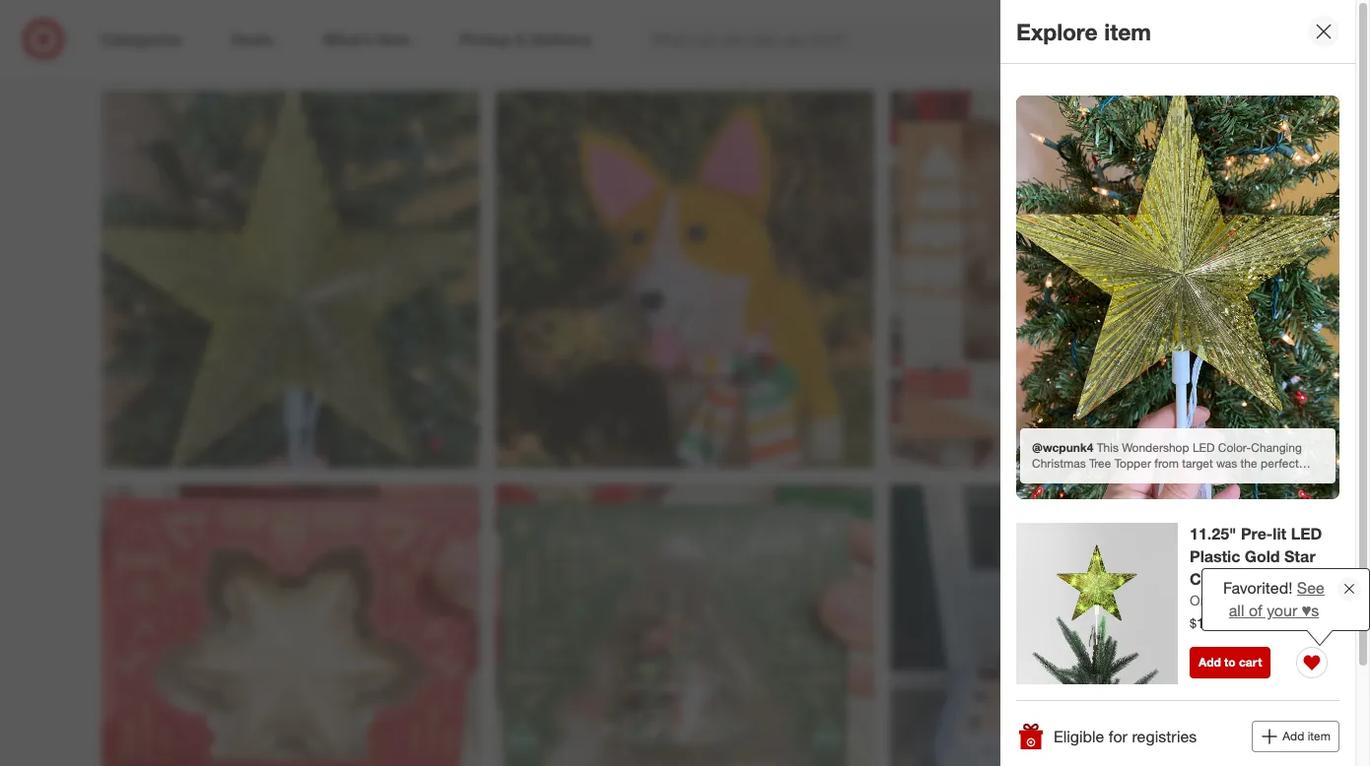 Task type: locate. For each thing, give the bounding box(es) containing it.
see
[[1296, 579, 1324, 599]]

1905
[[812, 28, 838, 43]]

What can we help you find? suggestions appear below search field
[[640, 18, 1121, 61]]

0 horizontal spatial add
[[1199, 656, 1221, 670]]

( inside clothing ( 7005
[[593, 28, 596, 43]]

favorited!
[[1222, 579, 1296, 599]]

11.25" pre-lit led plastic gold star color-changing christmas tree topper - wondershop™ link
[[1190, 523, 1328, 657]]

add for add item
[[1283, 729, 1304, 744]]

0 vertical spatial item
[[1104, 17, 1151, 45]]

1 ( from the left
[[593, 28, 596, 43]]

3 ) from the left
[[838, 28, 842, 43]]

2057
[[452, 28, 478, 43]]

7005
[[596, 28, 623, 43]]

add to cart button
[[1190, 648, 1271, 679]]

1 ) from the left
[[324, 28, 327, 43]]

2 ( from the left
[[809, 28, 812, 43]]

led
[[1291, 524, 1322, 544]]

registries
[[1132, 727, 1197, 747]]

clothing
[[538, 26, 590, 43]]

lit
[[1273, 524, 1287, 544]]

only
[[1190, 592, 1218, 609]]

(
[[593, 28, 596, 43], [809, 28, 812, 43], [1082, 28, 1086, 43]]

) inside home 7348 )
[[324, 28, 327, 43]]

( right accessories at the right top of the page
[[809, 28, 812, 43]]

see all of your ♥s link
[[1228, 579, 1324, 621]]

4 ) from the left
[[1105, 28, 1108, 43]]

wondershop™
[[1190, 637, 1293, 657]]

1 horizontal spatial user image by @rglennsharpe image
[[890, 485, 1269, 767]]

shoes & accessories ( 1905 )
[[675, 26, 842, 43]]

at
[[1222, 592, 1234, 609]]

2 horizontal spatial user image by @trendyfavefinds image
[[890, 90, 1269, 469]]

clothing ( 7005
[[538, 26, 623, 43]]

0 horizontal spatial item
[[1104, 17, 1151, 45]]

2 ) from the left
[[478, 28, 481, 43]]

explore
[[1016, 17, 1098, 45]]

tooltip
[[1200, 569, 1370, 632]]

1 horizontal spatial user image by @wcpunk4 image
[[1016, 96, 1340, 500]]

11.25" pre-lit led plastic gold star color-changing christmas tree topper - wondershop™
[[1190, 524, 1322, 657]]

item
[[1104, 17, 1151, 45], [1308, 729, 1331, 744]]

item inside button
[[1308, 729, 1331, 744]]

0 horizontal spatial user image by @rglennsharpe image
[[496, 90, 874, 469]]

add
[[1199, 656, 1221, 670], [1283, 729, 1304, 744]]

explore item
[[1016, 17, 1151, 45]]

2 horizontal spatial (
[[1082, 28, 1086, 43]]

( inside kids ( 539 )
[[1082, 28, 1086, 43]]

1 vertical spatial item
[[1308, 729, 1331, 744]]

0 horizontal spatial (
[[593, 28, 596, 43]]

1 vertical spatial add
[[1283, 729, 1304, 744]]

user image by @trendyfavefinds image
[[890, 90, 1269, 469], [102, 485, 480, 767], [496, 485, 874, 767]]

( right clothing
[[593, 28, 596, 43]]

3 ( from the left
[[1082, 28, 1086, 43]]

0 vertical spatial user image by @rglennsharpe image
[[496, 90, 874, 469]]

star
[[1284, 547, 1316, 567]]

accessories
[[730, 26, 805, 43]]

user image by @rglennsharpe image
[[496, 90, 874, 469], [890, 485, 1269, 767]]

of
[[1248, 601, 1262, 621]]

)
[[324, 28, 327, 43], [478, 28, 481, 43], [838, 28, 842, 43], [1105, 28, 1108, 43]]

-
[[1246, 614, 1252, 634]]

your
[[1266, 601, 1297, 621]]

( right the kids
[[1082, 28, 1086, 43]]

( for kids
[[1082, 28, 1086, 43]]

user image by @wcpunk4 image inside explore item dialog
[[1016, 96, 1340, 500]]

@wcpunk4 button
[[1016, 96, 1340, 500]]

user image by @wcpunk4 image
[[102, 90, 480, 469], [1016, 96, 1340, 500]]

only at ¬
[[1190, 591, 1250, 611]]

tree
[[1271, 592, 1303, 612]]

$15.00
[[1190, 615, 1231, 631]]

home 7348 )
[[254, 26, 327, 43]]

11.25" pre-lit led plastic gold star color-changing christmas tree topper - wondershop™ image
[[1016, 523, 1178, 685]]

0 vertical spatial add
[[1199, 656, 1221, 670]]

1 horizontal spatial add
[[1283, 729, 1304, 744]]

1 horizontal spatial item
[[1308, 729, 1331, 744]]

1 horizontal spatial (
[[809, 28, 812, 43]]



Task type: describe. For each thing, give the bounding box(es) containing it.
add item
[[1283, 729, 1331, 744]]

see all of your ♥s
[[1228, 579, 1324, 621]]

pre-
[[1241, 524, 1273, 544]]

christmas
[[1190, 592, 1267, 612]]

all
[[1228, 601, 1244, 621]]

changing
[[1237, 569, 1309, 589]]

) inside furniture 2057 )
[[478, 28, 481, 43]]

) inside shoes & accessories ( 1905 )
[[838, 28, 842, 43]]

add item button
[[1252, 722, 1340, 753]]

11.25"
[[1190, 524, 1237, 544]]

explore item dialog
[[1001, 0, 1370, 767]]

eligible
[[1054, 727, 1104, 747]]

furniture
[[391, 26, 445, 43]]

( inside shoes & accessories ( 1905 )
[[809, 28, 812, 43]]

add for add to cart
[[1199, 656, 1221, 670]]

@wcpunk4
[[1032, 441, 1094, 455]]

topper
[[1190, 614, 1242, 634]]

tooltip containing favorited!
[[1200, 569, 1370, 632]]

kids
[[1052, 26, 1079, 43]]

plastic
[[1190, 547, 1240, 567]]

( for clothing
[[593, 28, 596, 43]]

) inside kids ( 539 )
[[1105, 28, 1108, 43]]

item for add item
[[1308, 729, 1331, 744]]

7348
[[297, 28, 324, 43]]

0 horizontal spatial user image by @wcpunk4 image
[[102, 90, 480, 469]]

3
[[1337, 21, 1342, 33]]

&
[[718, 26, 726, 43]]

item for explore item
[[1104, 17, 1151, 45]]

search
[[1107, 31, 1154, 51]]

kids ( 539 )
[[1052, 26, 1108, 43]]

to
[[1224, 656, 1236, 670]]

eligible for registries
[[1054, 727, 1197, 747]]

add to cart
[[1199, 656, 1262, 670]]

♥s
[[1301, 601, 1318, 621]]

539
[[1086, 28, 1105, 43]]

color-
[[1190, 569, 1237, 589]]

cart
[[1239, 656, 1262, 670]]

1 horizontal spatial user image by @trendyfavefinds image
[[496, 485, 874, 767]]

search button
[[1107, 18, 1154, 65]]

for
[[1109, 727, 1128, 747]]

@wcpunk4 link
[[1016, 96, 1340, 500]]

furniture 2057 )
[[391, 26, 481, 43]]

shoes
[[675, 26, 714, 43]]

3 link
[[1307, 18, 1350, 61]]

0 horizontal spatial user image by @trendyfavefinds image
[[102, 485, 480, 767]]

gold
[[1245, 547, 1280, 567]]

1 vertical spatial user image by @rglennsharpe image
[[890, 485, 1269, 767]]

home
[[254, 26, 291, 43]]

¬
[[1237, 591, 1250, 611]]



Task type: vqa. For each thing, say whether or not it's contained in the screenshot.
Shop all EcoTools EcoTools Delicate EcoPouf Loofah - Glacial Blue
no



